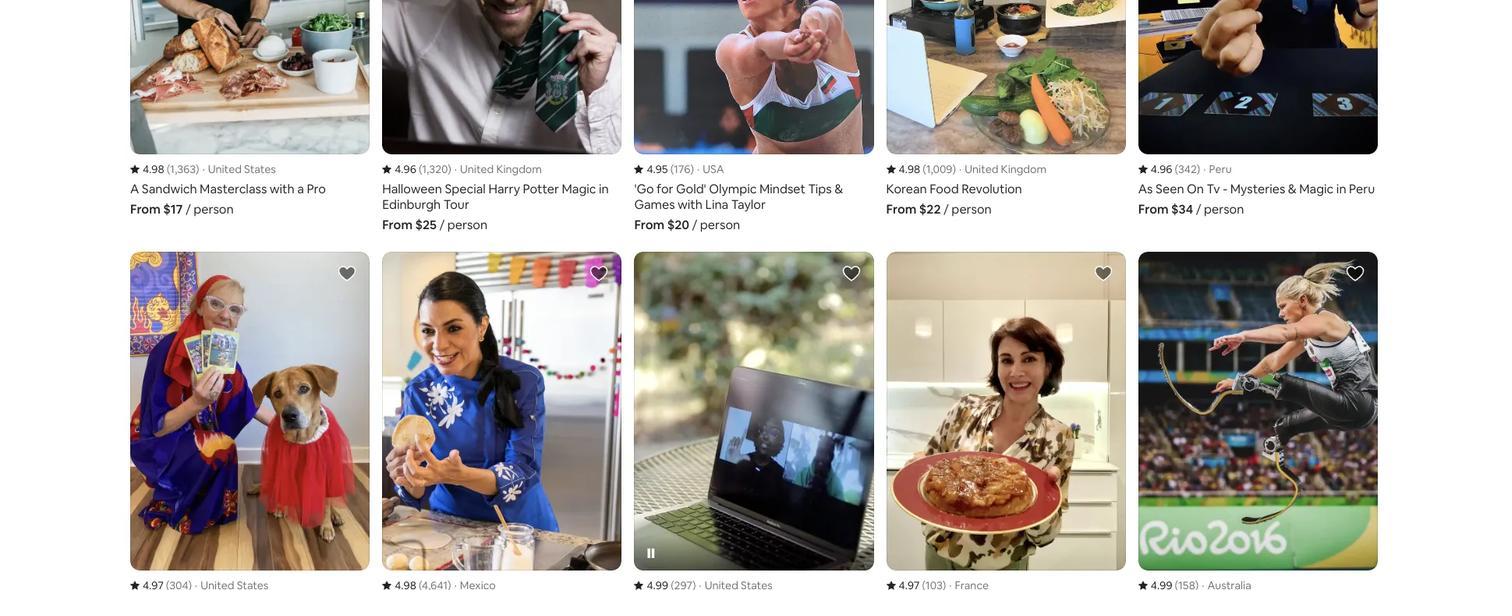 Task type: locate. For each thing, give the bounding box(es) containing it.
rating 4.96 out of 5; 342 reviews image
[[1138, 162, 1200, 176]]

person right $20
[[700, 216, 740, 233]]

· left usa
[[697, 162, 700, 176]]

person inside as seen on tv - mysteries & magic in peru "group"
[[1204, 201, 1244, 217]]

· for $25
[[454, 162, 457, 176]]

3 · from the left
[[697, 162, 700, 176]]

1 horizontal spatial · united kingdom
[[959, 162, 1047, 176]]

/ inside as seen on tv - mysteries & magic in peru "group"
[[1196, 201, 1201, 217]]

· for $20
[[697, 162, 700, 176]]

176
[[674, 162, 690, 176]]

1 horizontal spatial kingdom
[[1001, 162, 1047, 176]]

) for from $25
[[448, 162, 451, 176]]

( inside korean food revolution group
[[923, 162, 926, 176]]

· inside korean food revolution group
[[959, 162, 962, 176]]

kingdom for from $25 / person
[[496, 162, 542, 176]]

· inside as seen on tv - mysteries & magic in peru "group"
[[1203, 162, 1206, 176]]

kingdom inside korean food revolution group
[[1001, 162, 1047, 176]]

person for from $34 / person
[[1204, 201, 1244, 217]]

usa
[[703, 162, 724, 176]]

kingdom for from $22 / person
[[1001, 162, 1047, 176]]

· peru
[[1203, 162, 1232, 176]]

2 save this experience image from the left
[[590, 264, 609, 283]]

4.98 ( 1,363 )
[[143, 162, 199, 176]]

rating 4.98 out of 5; 1,009 reviews image
[[886, 162, 956, 176]]

) up 'from $25 / person' on the top left of the page
[[448, 162, 451, 176]]

· united kingdom
[[454, 162, 542, 176], [959, 162, 1047, 176]]

/ inside a sandwich masterclass with a pro group
[[186, 201, 191, 217]]

person inside korean food revolution group
[[952, 201, 992, 217]]

from inside korean food revolution group
[[886, 201, 917, 217]]

/ for from $34
[[1196, 201, 1201, 217]]

1 4.96 from the left
[[395, 162, 416, 176]]

· inside halloween special harry potter magic in edinburgh tour group
[[454, 162, 457, 176]]

4.96 left 342
[[1151, 162, 1172, 176]]

/ inside korean food revolution group
[[944, 201, 949, 217]]

4.98 left 1,009
[[899, 162, 920, 176]]

· united kingdom inside korean food revolution group
[[959, 162, 1047, 176]]

) inside halloween special harry potter magic in edinburgh tour group
[[448, 162, 451, 176]]

/ inside halloween special harry potter magic in edinburgh tour group
[[439, 216, 445, 233]]

kingdom inside halloween special harry potter magic in edinburgh tour group
[[496, 162, 542, 176]]

person right $17
[[194, 201, 234, 217]]

) left · usa
[[690, 162, 694, 176]]

· united states
[[202, 162, 276, 176]]

2 4.98 from the left
[[899, 162, 920, 176]]

) for from $22
[[952, 162, 956, 176]]

4 ) from the left
[[952, 162, 956, 176]]

0 horizontal spatial kingdom
[[496, 162, 542, 176]]

save this experience image
[[1346, 264, 1365, 283]]

4.96 left 1,320
[[395, 162, 416, 176]]

1 kingdom from the left
[[496, 162, 542, 176]]

a sandwich masterclass with a pro group
[[130, 0, 370, 217]]

1 · united kingdom from the left
[[454, 162, 542, 176]]

person inside a sandwich masterclass with a pro group
[[194, 201, 234, 217]]

person for from $17 / person
[[194, 201, 234, 217]]

· united kingdom for from $25 / person
[[454, 162, 542, 176]]

person inside halloween special harry potter magic in edinburgh tour group
[[447, 216, 487, 233]]

( inside halloween special harry potter magic in edinburgh tour group
[[419, 162, 422, 176]]

from left $17
[[130, 201, 160, 217]]

3 save this experience image from the left
[[842, 264, 861, 283]]

from $34 / person
[[1138, 201, 1244, 217]]

halloween fun grouptarot with a therapy dog group
[[130, 252, 370, 590]]

2 horizontal spatial united
[[965, 162, 998, 176]]

4.98 left "1,363"
[[143, 162, 164, 176]]

· right "1,363"
[[202, 162, 205, 176]]

from
[[130, 201, 160, 217], [886, 201, 917, 217], [1138, 201, 1169, 217], [382, 216, 413, 233], [634, 216, 665, 233]]

· united kingdom right 1,009
[[959, 162, 1047, 176]]

( up $22
[[923, 162, 926, 176]]

· united kingdom inside halloween special harry potter magic in edinburgh tour group
[[454, 162, 542, 176]]

from left $20
[[634, 216, 665, 233]]

from $25 / person
[[382, 216, 487, 233]]

( inside as seen on tv - mysteries & magic in peru "group"
[[1175, 162, 1178, 176]]

person right $25
[[447, 216, 487, 233]]

united inside halloween special harry potter magic in edinburgh tour group
[[460, 162, 494, 176]]

( inside 'go for gold' olympic mindset tips & games with lina taylor group
[[670, 162, 674, 176]]

person down peru
[[1204, 201, 1244, 217]]

( inside a sandwich masterclass with a pro group
[[167, 162, 170, 176]]

1 4.98 from the left
[[143, 162, 164, 176]]

from left $22
[[886, 201, 917, 217]]

) left · peru
[[1197, 162, 1200, 176]]

1 horizontal spatial 4.96
[[1151, 162, 1172, 176]]

) inside as seen on tv - mysteries & magic in peru "group"
[[1197, 162, 1200, 176]]

power of adaptability with vanessa low group
[[1138, 252, 1378, 590]]

( right 4.95
[[670, 162, 674, 176]]

· united kingdom right 1,320
[[454, 162, 542, 176]]

united left states
[[208, 162, 242, 176]]

2 kingdom from the left
[[1001, 162, 1047, 176]]

united right 1,320
[[460, 162, 494, 176]]

) up from $22 / person
[[952, 162, 956, 176]]

4.96 inside halloween special harry potter magic in edinburgh tour group
[[395, 162, 416, 176]]

1 horizontal spatial united
[[460, 162, 494, 176]]

person
[[194, 201, 234, 217], [952, 201, 992, 217], [1204, 201, 1244, 217], [447, 216, 487, 233], [700, 216, 740, 233]]

united inside a sandwich masterclass with a pro group
[[208, 162, 242, 176]]

from inside a sandwich masterclass with a pro group
[[130, 201, 160, 217]]

0 horizontal spatial united
[[208, 162, 242, 176]]

· right 1,320
[[454, 162, 457, 176]]

· right 1,009
[[959, 162, 962, 176]]

kingdom
[[496, 162, 542, 176], [1001, 162, 1047, 176]]

· inside a sandwich masterclass with a pro group
[[202, 162, 205, 176]]

( up $17
[[167, 162, 170, 176]]

( for $20
[[670, 162, 674, 176]]

/ right $17
[[186, 201, 191, 217]]

· left peru
[[1203, 162, 1206, 176]]

)
[[196, 162, 199, 176], [448, 162, 451, 176], [690, 162, 694, 176], [952, 162, 956, 176], [1197, 162, 1200, 176]]

3 ) from the left
[[690, 162, 694, 176]]

rating 4.95 out of 5; 176 reviews image
[[634, 162, 694, 176]]

4 · from the left
[[959, 162, 962, 176]]

4 save this experience image from the left
[[1094, 264, 1113, 283]]

/ right $25
[[439, 216, 445, 233]]

4.96
[[395, 162, 416, 176], [1151, 162, 1172, 176]]

from inside halloween special harry potter magic in edinburgh tour group
[[382, 216, 413, 233]]

·
[[202, 162, 205, 176], [454, 162, 457, 176], [697, 162, 700, 176], [959, 162, 962, 176], [1203, 162, 1206, 176]]

1 · from the left
[[202, 162, 205, 176]]

from left $34
[[1138, 201, 1169, 217]]

person right $22
[[952, 201, 992, 217]]

2 ( from the left
[[419, 162, 422, 176]]

5 · from the left
[[1203, 162, 1206, 176]]

0 horizontal spatial 4.98
[[143, 162, 164, 176]]

2 4.96 from the left
[[1151, 162, 1172, 176]]

) inside 'go for gold' olympic mindset tips & games with lina taylor group
[[690, 162, 694, 176]]

4.98 inside korean food revolution group
[[899, 162, 920, 176]]

1 ) from the left
[[196, 162, 199, 176]]

united for from $22 / person
[[965, 162, 998, 176]]

5 ) from the left
[[1197, 162, 1200, 176]]

from for from $25 / person
[[382, 216, 413, 233]]

united
[[208, 162, 242, 176], [460, 162, 494, 176], [965, 162, 998, 176]]

) inside korean food revolution group
[[952, 162, 956, 176]]

/ right $20
[[692, 216, 697, 233]]

(
[[167, 162, 170, 176], [419, 162, 422, 176], [670, 162, 674, 176], [923, 162, 926, 176], [1175, 162, 1178, 176]]

2 · from the left
[[454, 162, 457, 176]]

1 horizontal spatial 4.98
[[899, 162, 920, 176]]

( for $25
[[419, 162, 422, 176]]

rating 4.96 out of 5; 1,320 reviews image
[[382, 162, 451, 176]]

) inside a sandwich masterclass with a pro group
[[196, 162, 199, 176]]

4 ( from the left
[[923, 162, 926, 176]]

from left $25
[[382, 216, 413, 233]]

2 ) from the left
[[448, 162, 451, 176]]

1 united from the left
[[208, 162, 242, 176]]

4.98
[[143, 162, 164, 176], [899, 162, 920, 176]]

halloween special harry potter magic in edinburgh tour group
[[382, 0, 622, 233]]

rating 4.98 out of 5; 4,641 reviews image
[[382, 579, 451, 590]]

· for $22
[[959, 162, 962, 176]]

person inside 'go for gold' olympic mindset tips & games with lina taylor group
[[700, 216, 740, 233]]

( up $25
[[419, 162, 422, 176]]

/ right $34
[[1196, 201, 1201, 217]]

from inside 'go for gold' olympic mindset tips & games with lina taylor group
[[634, 216, 665, 233]]

3 ( from the left
[[670, 162, 674, 176]]

united inside korean food revolution group
[[965, 162, 998, 176]]

from $17 / person
[[130, 201, 234, 217]]

from for from $22 / person
[[886, 201, 917, 217]]

the french apple pie, la tarte tatin group
[[886, 252, 1126, 590]]

from inside as seen on tv - mysteries & magic in peru "group"
[[1138, 201, 1169, 217]]

2 · united kingdom from the left
[[959, 162, 1047, 176]]

1 ( from the left
[[167, 162, 170, 176]]

4.96 for $34
[[1151, 162, 1172, 176]]

4.96 inside as seen on tv - mysteries & magic in peru "group"
[[1151, 162, 1172, 176]]

save this experience image
[[338, 264, 357, 283], [590, 264, 609, 283], [842, 264, 861, 283], [1094, 264, 1113, 283]]

/ inside 'go for gold' olympic mindset tips & games with lina taylor group
[[692, 216, 697, 233]]

( up $34
[[1175, 162, 1178, 176]]

1 save this experience image from the left
[[338, 264, 357, 283]]

5 ( from the left
[[1175, 162, 1178, 176]]

3 united from the left
[[965, 162, 998, 176]]

/ right $22
[[944, 201, 949, 217]]

) left · united states at left
[[196, 162, 199, 176]]

4.98 inside a sandwich masterclass with a pro group
[[143, 162, 164, 176]]

· inside 'go for gold' olympic mindset tips & games with lina taylor group
[[697, 162, 700, 176]]

1,363
[[170, 162, 196, 176]]

0 horizontal spatial · united kingdom
[[454, 162, 542, 176]]

united right 1,009
[[965, 162, 998, 176]]

2 united from the left
[[460, 162, 494, 176]]

0 horizontal spatial 4.96
[[395, 162, 416, 176]]

save this experience image inside 'the french apple pie, la tarte tatin' group
[[1094, 264, 1113, 283]]

from for from $20 / person
[[634, 216, 665, 233]]

/
[[186, 201, 191, 217], [944, 201, 949, 217], [1196, 201, 1201, 217], [439, 216, 445, 233], [692, 216, 697, 233]]

rating 4.99 out of 5; 158 reviews image
[[1138, 579, 1199, 590]]



Task type: vqa. For each thing, say whether or not it's contained in the screenshot.
Nov
no



Task type: describe. For each thing, give the bounding box(es) containing it.
4.98 for $17
[[143, 162, 164, 176]]

crash course to black american sign language group
[[634, 252, 874, 590]]

1,320
[[422, 162, 448, 176]]

person for from $20 / person
[[700, 216, 740, 233]]

states
[[244, 162, 276, 176]]

from $20 / person
[[634, 216, 740, 233]]

/ for from $20
[[692, 216, 697, 233]]

united for from $25 / person
[[460, 162, 494, 176]]

rating 4.99 out of 5; 297 reviews image
[[634, 579, 696, 590]]

) for from $34
[[1197, 162, 1200, 176]]

/ for from $22
[[944, 201, 949, 217]]

4.95 ( 176 )
[[647, 162, 694, 176]]

$17
[[163, 201, 183, 217]]

from for from $34 / person
[[1138, 201, 1169, 217]]

( for $17
[[167, 162, 170, 176]]

/ for from $25
[[439, 216, 445, 233]]

save this experience image for 'the french apple pie, la tarte tatin' group
[[1094, 264, 1113, 283]]

rating 4.97 out of 5; 103 reviews image
[[886, 579, 946, 590]]

/ for from $17
[[186, 201, 191, 217]]

person for from $22 / person
[[952, 201, 992, 217]]

· for $17
[[202, 162, 205, 176]]

4.95
[[647, 162, 668, 176]]

save this experience image inside the crash course to black american sign language group
[[842, 264, 861, 283]]

) for from $17
[[196, 162, 199, 176]]

342
[[1178, 162, 1197, 176]]

rating 4.98 out of 5; 1,363 reviews image
[[130, 162, 199, 176]]

4.98 ( 1,009 )
[[899, 162, 956, 176]]

person for from $25 / person
[[447, 216, 487, 233]]

$22
[[919, 201, 941, 217]]

4.98 for $22
[[899, 162, 920, 176]]

as seen on tv - mysteries & magic in peru group
[[1138, 0, 1378, 217]]

from $22 / person
[[886, 201, 992, 217]]

1,009
[[926, 162, 952, 176]]

$34
[[1171, 201, 1193, 217]]

'go for gold' olympic mindset tips & games with lina taylor group
[[634, 0, 874, 233]]

korean food revolution group
[[886, 0, 1126, 217]]

4.96 ( 1,320 )
[[395, 162, 451, 176]]

( for $22
[[923, 162, 926, 176]]

4.96 for $25
[[395, 162, 416, 176]]

4.96 ( 342 )
[[1151, 162, 1200, 176]]

· usa
[[697, 162, 724, 176]]

from for from $17 / person
[[130, 201, 160, 217]]

make mexican street tacos with a pro chef group
[[382, 252, 622, 590]]

( for $34
[[1175, 162, 1178, 176]]

$25
[[415, 216, 437, 233]]

) for from $20
[[690, 162, 694, 176]]

save this experience image for the halloween fun grouptarot with a therapy dog group
[[338, 264, 357, 283]]

$20
[[667, 216, 689, 233]]

· united kingdom for from $22 / person
[[959, 162, 1047, 176]]

peru
[[1209, 162, 1232, 176]]

· for $34
[[1203, 162, 1206, 176]]

save this experience image for make mexican street tacos with a pro chef group
[[590, 264, 609, 283]]

united for from $17 / person
[[208, 162, 242, 176]]

rating 4.97 out of 5; 304 reviews image
[[130, 579, 192, 590]]



